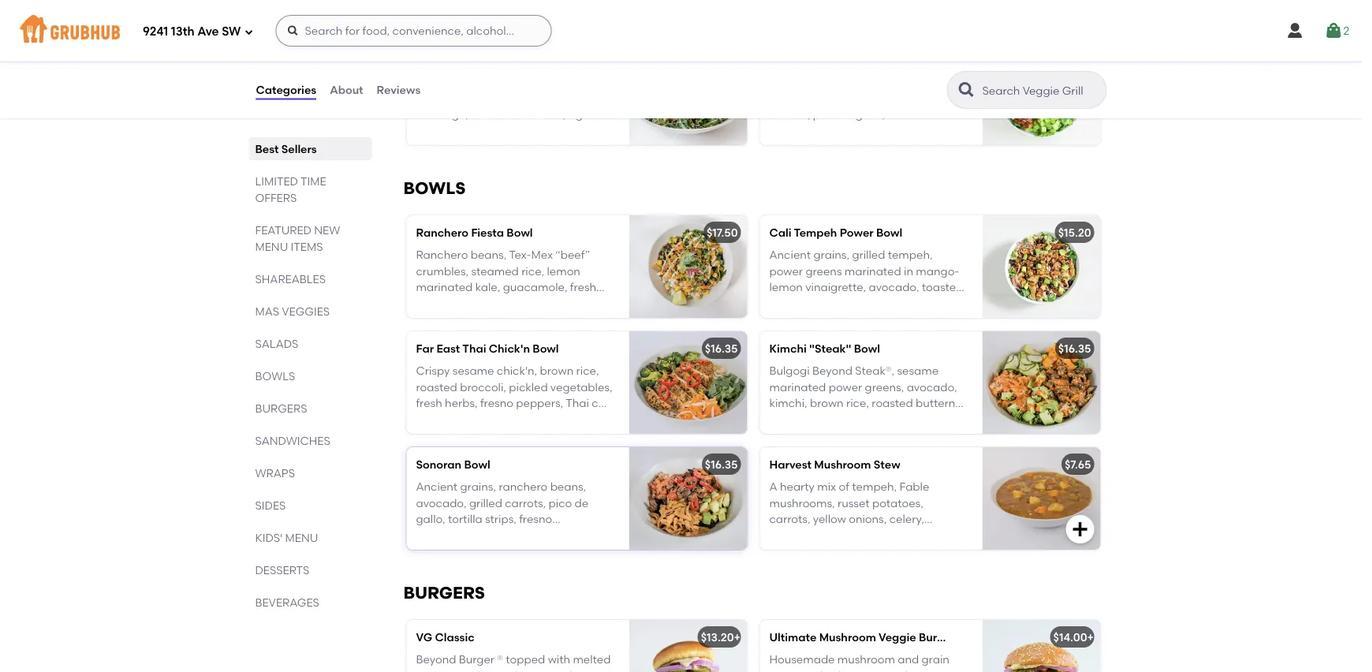 Task type: locate. For each thing, give the bounding box(es) containing it.
0 horizontal spatial chick'n
[[489, 342, 530, 355]]

svg image right sw
[[244, 27, 254, 37]]

0 horizontal spatial beyond
[[416, 653, 456, 666]]

0 horizontal spatial brown
[[540, 364, 574, 378]]

celery, down potatoes,
[[890, 512, 925, 526]]

menu down featured
[[255, 240, 288, 253]]

melted for with
[[573, 653, 611, 666]]

chick'n, up dressing,
[[810, 75, 851, 89]]

and inside a hearty mix of tempeh, fable mushrooms, russet potatoes, carrots, yellow onions, celery, rosemary, and thyme
[[825, 528, 847, 542]]

drizzle
[[851, 428, 884, 442]]

stew
[[874, 458, 901, 471]]

0 horizontal spatial roasted
[[416, 380, 458, 394]]

carrots, inside buffalo chick'n, romaine tossed with ranch dressing,   avocado, celery, carrots, pico de gallo, and blue cheese crumbles
[[770, 108, 811, 121]]

chick'n up dressing,
[[811, 53, 852, 67]]

brown up the vegetables,
[[540, 364, 574, 378]]

1 vertical spatial pickled
[[814, 412, 853, 426]]

featured new menu items
[[255, 223, 340, 253]]

melted down housemade
[[803, 669, 841, 672]]

1 vertical spatial mushroom
[[820, 631, 877, 644]]

1 horizontal spatial burger
[[919, 631, 956, 644]]

bowl right fiesta
[[507, 226, 533, 239]]

beverages
[[255, 596, 320, 609]]

"steak"
[[810, 342, 852, 355]]

1 horizontal spatial rice,
[[847, 396, 870, 410]]

$16.35 for crispy sesame chick'n, brown rice, roasted broccoli, pickled vegetables, fresh herbs, fresno peppers, thai chili sauce, and coconut curry sauce
[[705, 342, 738, 355]]

svg image left svg icon
[[1286, 21, 1305, 40]]

mushroom
[[815, 458, 872, 471], [820, 631, 877, 644]]

0 horizontal spatial pickled
[[509, 380, 548, 394]]

roasted
[[416, 380, 458, 394], [872, 396, 913, 410]]

beyond
[[813, 364, 853, 378], [416, 653, 456, 666]]

and down 'yellow'
[[825, 528, 847, 542]]

0 horizontal spatial bowls
[[255, 369, 295, 383]]

0 horizontal spatial burgers
[[255, 402, 307, 415]]

celery,
[[910, 91, 945, 105], [890, 512, 925, 526]]

1 $15.20 from the top
[[1059, 53, 1092, 67]]

thai inside crispy sesame chick'n, brown rice, roasted broccoli, pickled vegetables, fresh herbs, fresno peppers, thai chili sauce, and coconut curry sauce
[[566, 396, 589, 410]]

main navigation navigation
[[0, 0, 1363, 62]]

$7.65
[[1065, 458, 1092, 471]]

all hail kale
[[416, 53, 481, 67]]

with inside 'beyond burger ® topped with melted american cheese, housemad'
[[548, 653, 571, 666]]

sesame inside crispy sesame chick'n, brown rice, roasted broccoli, pickled vegetables, fresh herbs, fresno peppers, thai chili sauce, and coconut curry sauce
[[453, 364, 494, 378]]

melted inside housemade mushroom and grain patty, melted american cheese
[[803, 669, 841, 672]]

1 buffalo from the top
[[770, 53, 809, 67]]

beyond inside 'beyond burger ® topped with melted american cheese, housemad'
[[416, 653, 456, 666]]

menu inside "featured new menu items"
[[255, 240, 288, 253]]

brown down power
[[810, 396, 844, 410]]

mix
[[818, 480, 837, 494]]

brown
[[540, 364, 574, 378], [810, 396, 844, 410]]

0 vertical spatial roasted
[[416, 380, 458, 394]]

avocado, for gallo,
[[857, 91, 908, 105]]

0 vertical spatial carrots,
[[770, 108, 811, 121]]

buffalo inside buffalo chick'n, romaine tossed with ranch dressing,   avocado, celery, carrots, pico de gallo, and blue cheese crumbles
[[770, 75, 808, 89]]

roasted down crispy
[[416, 380, 458, 394]]

kale
[[457, 53, 481, 67]]

0 horizontal spatial rice,
[[576, 364, 599, 378]]

mas veggies tab
[[255, 303, 366, 320]]

1 horizontal spatial american
[[844, 669, 897, 672]]

roasted up cucumbers,
[[872, 396, 913, 410]]

a
[[770, 480, 778, 494]]

chick'n,
[[810, 75, 851, 89], [497, 364, 538, 378]]

0 vertical spatial with
[[939, 75, 961, 89]]

0 vertical spatial pickled
[[509, 380, 548, 394]]

buffalo chick'n salad image
[[983, 42, 1101, 145]]

beyond inside bulgogi beyond steak®, sesame marinated power greens, avocado, kimchi, brown rice, roasted butternut squash, pickled cucumbers, and sesame gochu drizzle
[[813, 364, 853, 378]]

1 vertical spatial $15.20
[[1059, 226, 1092, 239]]

+ for $13.20
[[734, 631, 741, 644]]

thai right east
[[463, 342, 486, 355]]

1 horizontal spatial with
[[939, 75, 961, 89]]

sesame up greens, at bottom
[[898, 364, 939, 378]]

1 vertical spatial beyond
[[416, 653, 456, 666]]

fiesta
[[471, 226, 504, 239]]

0 vertical spatial avocado,
[[857, 91, 908, 105]]

kimchi "steak" bowl image
[[983, 331, 1101, 434]]

desserts
[[255, 563, 310, 577]]

1 vertical spatial roasted
[[872, 396, 913, 410]]

shareables tab
[[255, 271, 366, 287]]

1 horizontal spatial thai
[[566, 396, 589, 410]]

0 horizontal spatial chick'n,
[[497, 364, 538, 378]]

american down vg classic at the bottom left
[[416, 669, 469, 672]]

burgers up sandwiches at the bottom left
[[255, 402, 307, 415]]

0 horizontal spatial sesame
[[453, 364, 494, 378]]

and down herbs,
[[454, 412, 475, 426]]

wraps tab
[[255, 465, 366, 481]]

ultimate
[[770, 631, 817, 644]]

0 horizontal spatial american
[[416, 669, 469, 672]]

menu right kids'
[[285, 531, 318, 544]]

0 vertical spatial brown
[[540, 364, 574, 378]]

2
[[1344, 24, 1350, 37]]

rice, inside bulgogi beyond steak®, sesame marinated power greens, avocado, kimchi, brown rice, roasted butternut squash, pickled cucumbers, and sesame gochu drizzle
[[847, 396, 870, 410]]

brown inside bulgogi beyond steak®, sesame marinated power greens, avocado, kimchi, brown rice, roasted butternut squash, pickled cucumbers, and sesame gochu drizzle
[[810, 396, 844, 410]]

hearty
[[780, 480, 815, 494]]

bowls down the salads
[[255, 369, 295, 383]]

american
[[416, 669, 469, 672], [844, 669, 897, 672]]

ultimate mushroom veggie burger image
[[983, 620, 1101, 672]]

bowl right power
[[877, 226, 903, 239]]

1 vertical spatial chick'n,
[[497, 364, 538, 378]]

sauce,
[[416, 412, 451, 426]]

and inside bulgogi beyond steak®, sesame marinated power greens, avocado, kimchi, brown rice, roasted butternut squash, pickled cucumbers, and sesame gochu drizzle
[[921, 412, 942, 426]]

1 horizontal spatial roasted
[[872, 396, 913, 410]]

harvest
[[770, 458, 812, 471]]

far east thai chick'n bowl image
[[629, 331, 748, 434]]

sauce
[[555, 412, 588, 426]]

2 $15.20 from the top
[[1059, 226, 1092, 239]]

avocado, up butternut
[[907, 380, 958, 394]]

mushrooms,
[[770, 496, 835, 510]]

rice, up the vegetables,
[[576, 364, 599, 378]]

1 vertical spatial buffalo
[[770, 75, 808, 89]]

broccoli,
[[460, 380, 507, 394]]

0 vertical spatial bowls
[[404, 178, 466, 198]]

carrots, inside a hearty mix of tempeh, fable mushrooms, russet potatoes, carrots, yellow onions, celery, rosemary, and thyme
[[770, 512, 811, 526]]

with right topped
[[548, 653, 571, 666]]

mushroom up mushroom
[[820, 631, 877, 644]]

celery, up blue
[[910, 91, 945, 105]]

and down butternut
[[921, 412, 942, 426]]

1 vertical spatial thai
[[566, 396, 589, 410]]

avocado, down romaine
[[857, 91, 908, 105]]

and down the "veggie" on the bottom
[[898, 653, 919, 666]]

Search for food, convenience, alcohol... search field
[[276, 15, 552, 47]]

1 horizontal spatial pickled
[[814, 412, 853, 426]]

melted right topped
[[573, 653, 611, 666]]

1 carrots, from the top
[[770, 108, 811, 121]]

0 vertical spatial $15.20
[[1059, 53, 1092, 67]]

desserts tab
[[255, 562, 366, 578]]

$15.20
[[1059, 53, 1092, 67], [1059, 226, 1092, 239]]

butternut
[[916, 396, 967, 410]]

ave
[[197, 25, 219, 39]]

$16.35 for bulgogi beyond steak®, sesame marinated power greens, avocado, kimchi, brown rice, roasted butternut squash, pickled cucumbers, and sesame gochu drizzle
[[1059, 342, 1092, 355]]

limited time offers tab
[[255, 173, 366, 206]]

cali
[[770, 226, 792, 239]]

1 horizontal spatial melted
[[803, 669, 841, 672]]

roasted inside bulgogi beyond steak®, sesame marinated power greens, avocado, kimchi, brown rice, roasted butternut squash, pickled cucumbers, and sesame gochu drizzle
[[872, 396, 913, 410]]

0 vertical spatial burger
[[919, 631, 956, 644]]

1 vertical spatial carrots,
[[770, 512, 811, 526]]

ranchero fiesta bowl
[[416, 226, 533, 239]]

bowls up ranchero
[[404, 178, 466, 198]]

rice, down power
[[847, 396, 870, 410]]

thyme
[[849, 528, 883, 542]]

burgers tab
[[255, 400, 366, 417]]

pickled up gochu
[[814, 412, 853, 426]]

reviews
[[377, 83, 421, 97]]

harvest mushroom stew
[[770, 458, 901, 471]]

sides tab
[[255, 497, 366, 514]]

1 vertical spatial burger
[[459, 653, 495, 666]]

0 vertical spatial chick'n,
[[810, 75, 851, 89]]

1 vertical spatial brown
[[810, 396, 844, 410]]

rice,
[[576, 364, 599, 378], [847, 396, 870, 410]]

crispy
[[416, 364, 450, 378]]

beyond up power
[[813, 364, 853, 378]]

kids' menu tab
[[255, 529, 366, 546]]

2 american from the left
[[844, 669, 897, 672]]

13th
[[171, 25, 195, 39]]

burger up cheese,
[[459, 653, 495, 666]]

0 vertical spatial mushroom
[[815, 458, 872, 471]]

1 vertical spatial with
[[548, 653, 571, 666]]

0 vertical spatial menu
[[255, 240, 288, 253]]

0 vertical spatial burgers
[[255, 402, 307, 415]]

thai down the vegetables,
[[566, 396, 589, 410]]

avocado, inside bulgogi beyond steak®, sesame marinated power greens, avocado, kimchi, brown rice, roasted butternut squash, pickled cucumbers, and sesame gochu drizzle
[[907, 380, 958, 394]]

0 horizontal spatial thai
[[463, 342, 486, 355]]

0 vertical spatial rice,
[[576, 364, 599, 378]]

melted inside 'beyond burger ® topped with melted american cheese, housemad'
[[573, 653, 611, 666]]

about
[[330, 83, 363, 97]]

carrots, up cheese
[[770, 108, 811, 121]]

0 horizontal spatial melted
[[573, 653, 611, 666]]

1 horizontal spatial bowls
[[404, 178, 466, 198]]

celery, inside a hearty mix of tempeh, fable mushrooms, russet potatoes, carrots, yellow onions, celery, rosemary, and thyme
[[890, 512, 925, 526]]

coconut
[[478, 412, 523, 426]]

1 horizontal spatial burgers
[[404, 583, 485, 603]]

american inside 'beyond burger ® topped with melted american cheese, housemad'
[[416, 669, 469, 672]]

buffalo for buffalo chick'n salad
[[770, 53, 809, 67]]

pico
[[813, 108, 837, 121]]

pickled up the peppers,
[[509, 380, 548, 394]]

categories button
[[255, 62, 317, 118]]

carrots, up the rosemary,
[[770, 512, 811, 526]]

squash,
[[770, 412, 811, 426]]

1 american from the left
[[416, 669, 469, 672]]

0 vertical spatial beyond
[[813, 364, 853, 378]]

carrots, for dressing,
[[770, 108, 811, 121]]

with inside buffalo chick'n, romaine tossed with ranch dressing,   avocado, celery, carrots, pico de gallo, and blue cheese crumbles
[[939, 75, 961, 89]]

sonoran bowl
[[416, 458, 490, 471]]

burger up 'grain'
[[919, 631, 956, 644]]

1 horizontal spatial beyond
[[813, 364, 853, 378]]

avocado, inside buffalo chick'n, romaine tossed with ranch dressing,   avocado, celery, carrots, pico de gallo, and blue cheese crumbles
[[857, 91, 908, 105]]

housemade mushroom and grain patty, melted american cheese
[[770, 653, 958, 672]]

chick'n, inside crispy sesame chick'n, brown rice, roasted broccoli, pickled vegetables, fresh herbs, fresno peppers, thai chili sauce, and coconut curry sauce
[[497, 364, 538, 378]]

1 horizontal spatial brown
[[810, 396, 844, 410]]

$13.20 +
[[701, 631, 741, 644]]

0 vertical spatial celery,
[[910, 91, 945, 105]]

pickled
[[509, 380, 548, 394], [814, 412, 853, 426]]

1 vertical spatial celery,
[[890, 512, 925, 526]]

sonoran bowl image
[[629, 447, 748, 550]]

0 vertical spatial melted
[[573, 653, 611, 666]]

and left blue
[[888, 108, 909, 121]]

harvest mushroom stew image
[[983, 447, 1101, 550]]

chick'n up broccoli, on the left bottom of page
[[489, 342, 530, 355]]

2 buffalo from the top
[[770, 75, 808, 89]]

ultimate mushroom veggie burger
[[770, 631, 956, 644]]

1 vertical spatial bowls
[[255, 369, 295, 383]]

salad
[[855, 53, 887, 67]]

burgers up vg classic at the bottom left
[[404, 583, 485, 603]]

new
[[314, 223, 340, 237]]

yellow
[[813, 512, 847, 526]]

american inside housemade mushroom and grain patty, melted american cheese
[[844, 669, 897, 672]]

1 horizontal spatial chick'n
[[811, 53, 852, 67]]

buffalo for buffalo chick'n, romaine tossed with ranch dressing,   avocado, celery, carrots, pico de gallo, and blue cheese crumbles
[[770, 75, 808, 89]]

cali tempeh power bowl image
[[983, 215, 1101, 318]]

2 horizontal spatial sesame
[[898, 364, 939, 378]]

mushroom for hearty
[[815, 458, 872, 471]]

featured
[[255, 223, 312, 237]]

1 vertical spatial rice,
[[847, 396, 870, 410]]

beyond down vg classic at the bottom left
[[416, 653, 456, 666]]

ranch
[[770, 91, 804, 105]]

american for burger
[[416, 669, 469, 672]]

american down mushroom
[[844, 669, 897, 672]]

1 vertical spatial menu
[[285, 531, 318, 544]]

best
[[255, 142, 279, 155]]

1 vertical spatial burgers
[[404, 583, 485, 603]]

chick'n, down far east thai chick'n bowl
[[497, 364, 538, 378]]

crumbles
[[811, 124, 861, 137]]

0 vertical spatial buffalo
[[770, 53, 809, 67]]

sesame down squash,
[[770, 428, 811, 442]]

1 vertical spatial melted
[[803, 669, 841, 672]]

celery, inside buffalo chick'n, romaine tossed with ranch dressing,   avocado, celery, carrots, pico de gallo, and blue cheese crumbles
[[910, 91, 945, 105]]

mushroom
[[838, 653, 895, 666]]

housemade
[[770, 653, 835, 666]]

mushroom up of
[[815, 458, 872, 471]]

with right tossed
[[939, 75, 961, 89]]

svg image
[[1286, 21, 1305, 40], [287, 24, 299, 37], [244, 27, 254, 37], [1071, 520, 1090, 539]]

sesame up broccoli, on the left bottom of page
[[453, 364, 494, 378]]

2 carrots, from the top
[[770, 512, 811, 526]]

tempeh
[[794, 226, 837, 239]]

1 horizontal spatial chick'n,
[[810, 75, 851, 89]]

offers
[[255, 191, 297, 204]]

best sellers tab
[[255, 140, 366, 157]]

of
[[839, 480, 850, 494]]

+
[[734, 53, 741, 67], [734, 631, 741, 644], [1088, 631, 1094, 644]]

mas
[[255, 305, 279, 318]]

1 vertical spatial avocado,
[[907, 380, 958, 394]]

0 horizontal spatial with
[[548, 653, 571, 666]]

buffalo chick'n salad
[[770, 53, 887, 67]]

0 horizontal spatial burger
[[459, 653, 495, 666]]



Task type: vqa. For each thing, say whether or not it's contained in the screenshot.
Thai to the top
yes



Task type: describe. For each thing, give the bounding box(es) containing it.
sellers
[[282, 142, 317, 155]]

carrots, for mushrooms,
[[770, 512, 811, 526]]

curry
[[525, 412, 553, 426]]

salads tab
[[255, 335, 366, 352]]

bowl up the vegetables,
[[533, 342, 559, 355]]

bowls inside bowls tab
[[255, 369, 295, 383]]

sw
[[222, 25, 241, 39]]

vg
[[416, 631, 433, 644]]

mas veggies
[[255, 305, 330, 318]]

menu inside tab
[[285, 531, 318, 544]]

about button
[[329, 62, 364, 118]]

mushroom for mushroom
[[820, 631, 877, 644]]

$17.50
[[707, 226, 738, 239]]

melted for patty,
[[803, 669, 841, 672]]

and inside housemade mushroom and grain patty, melted american cheese
[[898, 653, 919, 666]]

russet
[[838, 496, 870, 510]]

sonoran
[[416, 458, 462, 471]]

svg image
[[1325, 21, 1344, 40]]

hail
[[433, 53, 455, 67]]

steak®,
[[856, 364, 895, 378]]

rosemary,
[[770, 528, 823, 542]]

far east thai chick'n bowl
[[416, 342, 559, 355]]

pickled inside crispy sesame chick'n, brown rice, roasted broccoli, pickled vegetables, fresh herbs, fresno peppers, thai chili sauce, and coconut curry sauce
[[509, 380, 548, 394]]

$14.00 +
[[1054, 631, 1094, 644]]

vegetables,
[[551, 380, 613, 394]]

search icon image
[[958, 80, 976, 99]]

buffalo chick'n, romaine tossed with ranch dressing,   avocado, celery, carrots, pico de gallo, and blue cheese crumbles
[[770, 75, 961, 137]]

all
[[416, 53, 430, 67]]

avocado, for butternut
[[907, 380, 958, 394]]

dressing,
[[807, 91, 855, 105]]

$13.20
[[701, 631, 734, 644]]

featured new menu items tab
[[255, 222, 366, 255]]

cheese
[[770, 124, 808, 137]]

best sellers
[[255, 142, 317, 155]]

$11.65
[[704, 53, 734, 67]]

0 vertical spatial thai
[[463, 342, 486, 355]]

grain
[[922, 653, 950, 666]]

bowl up the steak®,
[[854, 342, 881, 355]]

limited
[[255, 174, 298, 188]]

burgers inside tab
[[255, 402, 307, 415]]

vg classic image
[[629, 620, 748, 672]]

time
[[301, 174, 326, 188]]

0 vertical spatial chick'n
[[811, 53, 852, 67]]

kimchi,
[[770, 396, 808, 410]]

shareables
[[255, 272, 326, 286]]

burger inside 'beyond burger ® topped with melted american cheese, housemad'
[[459, 653, 495, 666]]

chick'n, inside buffalo chick'n, romaine tossed with ranch dressing,   avocado, celery, carrots, pico de gallo, and blue cheese crumbles
[[810, 75, 851, 89]]

east
[[437, 342, 460, 355]]

+ for $14.00
[[1088, 631, 1094, 644]]

cali tempeh power bowl
[[770, 226, 903, 239]]

tempeh,
[[852, 480, 897, 494]]

beverages tab
[[255, 594, 366, 611]]

chili
[[592, 396, 613, 410]]

®
[[497, 653, 503, 666]]

marinated
[[770, 380, 826, 394]]

sides
[[255, 499, 286, 512]]

pickled inside bulgogi beyond steak®, sesame marinated power greens, avocado, kimchi, brown rice, roasted butternut squash, pickled cucumbers, and sesame gochu drizzle
[[814, 412, 853, 426]]

onions,
[[849, 512, 887, 526]]

fresh
[[416, 396, 442, 410]]

kimchi "steak" bowl
[[770, 342, 881, 355]]

american for mushroom
[[844, 669, 897, 672]]

+ for $11.65
[[734, 53, 741, 67]]

peppers,
[[516, 396, 563, 410]]

potatoes,
[[873, 496, 924, 510]]

1 vertical spatial chick'n
[[489, 342, 530, 355]]

brown inside crispy sesame chick'n, brown rice, roasted broccoli, pickled vegetables, fresh herbs, fresno peppers, thai chili sauce, and coconut curry sauce
[[540, 364, 574, 378]]

$15.20 for cali tempeh power bowl
[[1059, 226, 1092, 239]]

tossed
[[901, 75, 936, 89]]

and inside buffalo chick'n, romaine tossed with ranch dressing,   avocado, celery, carrots, pico de gallo, and blue cheese crumbles
[[888, 108, 909, 121]]

sandwiches tab
[[255, 432, 366, 449]]

$14.00
[[1054, 631, 1088, 644]]

roasted inside crispy sesame chick'n, brown rice, roasted broccoli, pickled vegetables, fresh herbs, fresno peppers, thai chili sauce, and coconut curry sauce
[[416, 380, 458, 394]]

cucumbers,
[[855, 412, 918, 426]]

vg classic
[[416, 631, 475, 644]]

$15.20 for buffalo chick'n salad
[[1059, 53, 1092, 67]]

and inside crispy sesame chick'n, brown rice, roasted broccoli, pickled vegetables, fresh herbs, fresno peppers, thai chili sauce, and coconut curry sauce
[[454, 412, 475, 426]]

romaine
[[853, 75, 898, 89]]

kids'
[[255, 531, 283, 544]]

beyond burger ® topped with melted american cheese, housemad
[[416, 653, 611, 672]]

1 horizontal spatial sesame
[[770, 428, 811, 442]]

topped
[[506, 653, 546, 666]]

cheese,
[[471, 669, 513, 672]]

all hail kale image
[[629, 42, 748, 145]]

blue
[[912, 108, 935, 121]]

power
[[829, 380, 863, 394]]

greens,
[[865, 380, 905, 394]]

Search Veggie Grill search field
[[981, 83, 1102, 98]]

ranchero fiesta bowl image
[[629, 215, 748, 318]]

ranchero
[[416, 226, 469, 239]]

power
[[840, 226, 874, 239]]

de
[[840, 108, 853, 121]]

kids' menu
[[255, 531, 318, 544]]

veggie
[[879, 631, 917, 644]]

classic
[[435, 631, 475, 644]]

bulgogi beyond steak®, sesame marinated power greens, avocado, kimchi, brown rice, roasted butternut squash, pickled cucumbers, and sesame gochu drizzle
[[770, 364, 967, 442]]

rice, inside crispy sesame chick'n, brown rice, roasted broccoli, pickled vegetables, fresh herbs, fresno peppers, thai chili sauce, and coconut curry sauce
[[576, 364, 599, 378]]

bowl right "sonoran"
[[464, 458, 490, 471]]

far
[[416, 342, 434, 355]]

with for tossed
[[939, 75, 961, 89]]

bulgogi
[[770, 364, 810, 378]]

bowls tab
[[255, 368, 366, 384]]

2 button
[[1325, 17, 1350, 45]]

gochu
[[814, 428, 848, 442]]

categories
[[256, 83, 317, 97]]

salads
[[255, 337, 299, 350]]

herbs,
[[445, 396, 478, 410]]

wraps
[[255, 466, 295, 480]]

svg image up the categories
[[287, 24, 299, 37]]

with for topped
[[548, 653, 571, 666]]

svg image down $7.65 in the bottom right of the page
[[1071, 520, 1090, 539]]

9241
[[143, 25, 168, 39]]

reviews button
[[376, 62, 422, 118]]



